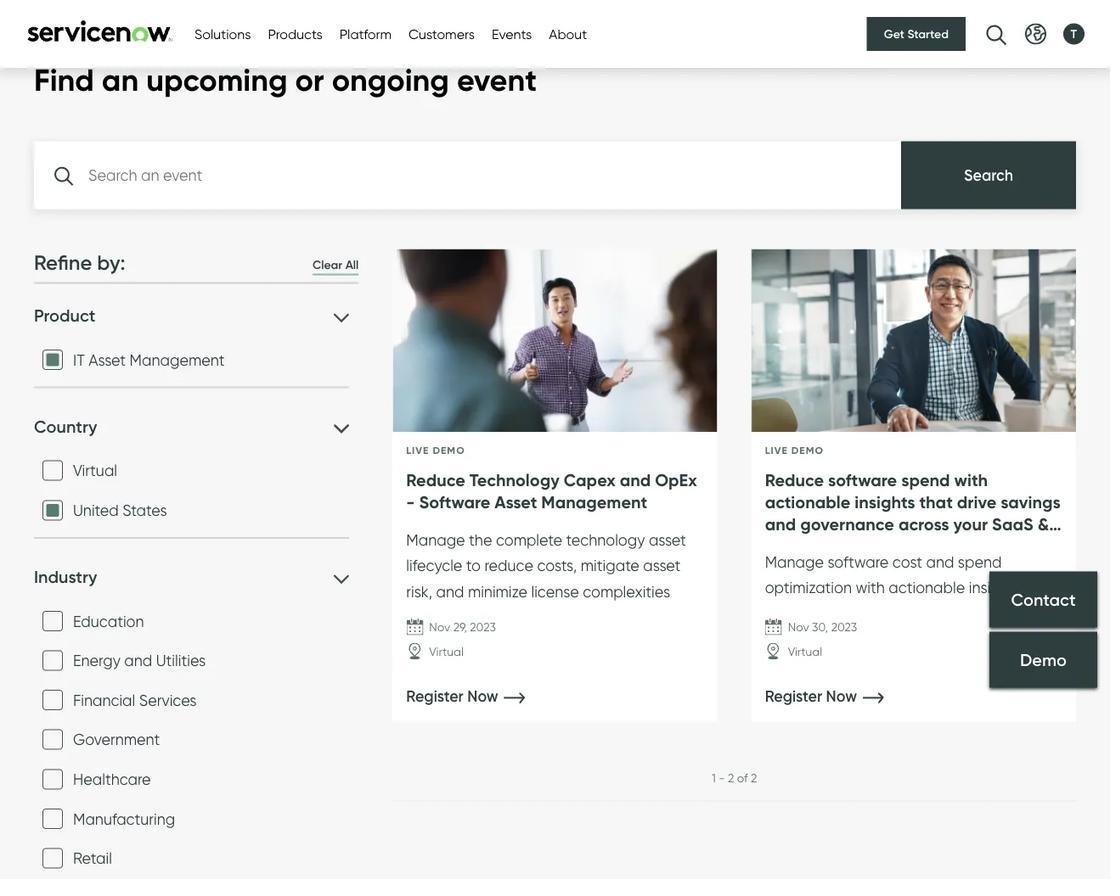 Task type: locate. For each thing, give the bounding box(es) containing it.
1 horizontal spatial asset
[[495, 493, 537, 514]]

insights up governance
[[855, 493, 915, 514]]

manage up lifecycle
[[406, 531, 465, 550]]

1 horizontal spatial with
[[954, 470, 988, 492]]

1 horizontal spatial reduce
[[765, 470, 824, 492]]

financial services
[[73, 691, 197, 710]]

2 horizontal spatial virtual
[[788, 646, 822, 660]]

- right 1
[[719, 772, 725, 787]]

utilities
[[156, 652, 206, 671]]

live demo for reduce technology capex and opex - software asset management
[[406, 445, 465, 458]]

servicenow image
[[25, 20, 174, 42]]

nov left 30,
[[788, 621, 809, 635]]

0 horizontal spatial manage
[[406, 531, 465, 550]]

1 horizontal spatial live demo
[[765, 445, 824, 458]]

asset up complexities
[[643, 557, 681, 576]]

0 horizontal spatial insights
[[855, 493, 915, 514]]

nov for reduce software spend with actionable insights that drive savings and governance across your saas & onprem licenses
[[788, 621, 809, 635]]

1 vertical spatial management
[[541, 493, 647, 514]]

1 live from the left
[[406, 445, 429, 458]]

1 vertical spatial with
[[856, 579, 885, 598]]

1 horizontal spatial insights
[[969, 579, 1021, 598]]

1 reduce from the left
[[406, 470, 465, 492]]

country
[[34, 416, 97, 438]]

with
[[954, 470, 988, 492], [856, 579, 885, 598]]

management
[[130, 351, 225, 370], [541, 493, 647, 514]]

virtual
[[73, 462, 117, 481], [429, 646, 464, 660], [788, 646, 822, 660]]

products button
[[268, 24, 322, 44]]

software down governance
[[828, 553, 889, 572]]

government
[[73, 731, 160, 750]]

live demo for reduce software spend with actionable insights that drive savings and governance across your saas & onprem licenses
[[765, 445, 824, 458]]

reduce inside the reduce software spend with actionable insights that drive savings and governance across your saas & onprem licenses manage software cost and spend optimization with actionable insights
[[765, 470, 824, 492]]

2 right "of"
[[751, 772, 757, 787]]

reduce for reduce technology capex and opex - software asset management
[[406, 470, 465, 492]]

-
[[406, 493, 415, 514], [719, 772, 725, 787]]

1 horizontal spatial nov
[[788, 621, 809, 635]]

lifecycle
[[406, 557, 462, 576]]

healthcare
[[73, 771, 151, 789]]

virtual down 30,
[[788, 646, 822, 660]]

capex
[[564, 470, 616, 492]]

0 horizontal spatial spend
[[901, 470, 950, 492]]

2 left "of"
[[728, 772, 734, 787]]

management down capex
[[541, 493, 647, 514]]

2023 right the 29,
[[470, 621, 496, 635]]

1 horizontal spatial 2
[[751, 772, 757, 787]]

with down licenses
[[856, 579, 885, 598]]

1 horizontal spatial management
[[541, 493, 647, 514]]

and down lifecycle
[[436, 583, 464, 602]]

1 horizontal spatial live
[[765, 445, 788, 458]]

healthcare option
[[42, 770, 63, 790]]

demo up the software
[[433, 445, 465, 458]]

0 vertical spatial manage
[[406, 531, 465, 550]]

clear
[[313, 258, 342, 273]]

insights
[[855, 493, 915, 514], [969, 579, 1021, 598]]

1 vertical spatial insights
[[969, 579, 1021, 598]]

demo for reduce technology capex and opex - software asset management
[[433, 445, 465, 458]]

nov
[[429, 621, 450, 635], [788, 621, 809, 635]]

0 vertical spatial management
[[130, 351, 225, 370]]

retail option
[[42, 849, 63, 869]]

reduce up onprem
[[765, 470, 824, 492]]

manage up optimization
[[765, 553, 824, 572]]

1 live demo from the left
[[406, 445, 465, 458]]

live for reduce software spend with actionable insights that drive savings and governance across your saas & onprem licenses
[[765, 445, 788, 458]]

29,
[[453, 621, 467, 635]]

1 vertical spatial asset
[[643, 557, 681, 576]]

0 horizontal spatial demo
[[433, 445, 465, 458]]

None button
[[901, 142, 1076, 210]]

1 vertical spatial spend
[[958, 553, 1002, 572]]

2
[[728, 772, 734, 787], [751, 772, 757, 787]]

about button
[[549, 24, 587, 44]]

get
[[884, 26, 905, 41]]

asset down technology at the bottom of the page
[[495, 493, 537, 514]]

&
[[1038, 515, 1049, 536]]

asset
[[89, 351, 126, 370], [495, 493, 537, 514]]

1 vertical spatial actionable
[[889, 579, 965, 598]]

reduce up the software
[[406, 470, 465, 492]]

0 vertical spatial with
[[954, 470, 988, 492]]

ongoing
[[332, 62, 449, 100]]

onprem
[[765, 537, 828, 558]]

2 live from the left
[[765, 445, 788, 458]]

management down product popup button
[[130, 351, 225, 370]]

asset inside reduce technology capex and opex - software asset management
[[495, 493, 537, 514]]

software up governance
[[828, 470, 897, 492]]

0 horizontal spatial live
[[406, 445, 429, 458]]

actionable down the cost
[[889, 579, 965, 598]]

1 horizontal spatial virtual
[[429, 646, 464, 660]]

or
[[295, 62, 324, 100]]

complexities
[[583, 583, 670, 602]]

and
[[620, 470, 651, 492], [765, 515, 796, 536], [926, 553, 954, 572], [436, 583, 464, 602], [124, 652, 152, 671]]

with up drive
[[954, 470, 988, 492]]

virtual down the 29,
[[429, 646, 464, 660]]

1 demo from the left
[[433, 445, 465, 458]]

asset right it
[[89, 351, 126, 370]]

1 vertical spatial manage
[[765, 553, 824, 572]]

virtual up united at left bottom
[[73, 462, 117, 481]]

licenses
[[832, 537, 894, 558]]

spend up that
[[901, 470, 950, 492]]

0 horizontal spatial -
[[406, 493, 415, 514]]

and up onprem
[[765, 515, 796, 536]]

2 nov from the left
[[788, 621, 809, 635]]

2 2 from the left
[[751, 772, 757, 787]]

2 live demo from the left
[[765, 445, 824, 458]]

education
[[73, 612, 144, 631]]

manage
[[406, 531, 465, 550], [765, 553, 824, 572]]

that
[[920, 493, 953, 514]]

0 horizontal spatial reduce
[[406, 470, 465, 492]]

asset down opex
[[649, 531, 686, 550]]

energy
[[73, 652, 120, 671]]

demo
[[433, 445, 465, 458], [791, 445, 824, 458]]

1 vertical spatial asset
[[495, 493, 537, 514]]

0 vertical spatial actionable
[[765, 493, 851, 514]]

live demo
[[406, 445, 465, 458], [765, 445, 824, 458]]

find an upcoming or ongoing event
[[34, 62, 537, 100]]

the
[[469, 531, 492, 550]]

manage the complete technology asset lifecycle to reduce costs, mitigate asset risk, and minimize license complexities
[[406, 531, 686, 602]]

0 vertical spatial spend
[[901, 470, 950, 492]]

0 horizontal spatial nov
[[429, 621, 450, 635]]

financial
[[73, 691, 135, 710]]

actionable
[[765, 493, 851, 514], [889, 579, 965, 598]]

opex
[[655, 470, 697, 492]]

energy and utilities option
[[42, 651, 63, 671]]

1 2023 from the left
[[470, 621, 496, 635]]

1 horizontal spatial spend
[[958, 553, 1002, 572]]

live for reduce technology capex and opex - software asset management
[[406, 445, 429, 458]]

1 nov from the left
[[429, 621, 450, 635]]

retail
[[73, 850, 112, 868]]

- inside reduce technology capex and opex - software asset management
[[406, 493, 415, 514]]

spend down your
[[958, 553, 1002, 572]]

about
[[549, 25, 587, 42]]

2 2023 from the left
[[831, 621, 857, 635]]

- left the software
[[406, 493, 415, 514]]

it asset management
[[73, 351, 225, 370]]

2 demo from the left
[[791, 445, 824, 458]]

and left opex
[[620, 470, 651, 492]]

across
[[899, 515, 949, 536]]

1
[[712, 772, 716, 787]]

live
[[406, 445, 429, 458], [765, 445, 788, 458]]

united states option
[[42, 501, 63, 521]]

started
[[908, 26, 949, 41]]

1 - 2 of 2
[[712, 772, 757, 787]]

country button
[[34, 416, 349, 438]]

products
[[268, 25, 322, 42]]

0 vertical spatial -
[[406, 493, 415, 514]]

complete
[[496, 531, 562, 550]]

united
[[73, 501, 119, 520]]

1 horizontal spatial -
[[719, 772, 725, 787]]

virtual option
[[42, 461, 63, 481]]

1 horizontal spatial 2023
[[831, 621, 857, 635]]

demo up governance
[[791, 445, 824, 458]]

costs,
[[537, 557, 577, 576]]

insights down saas
[[969, 579, 1021, 598]]

0 horizontal spatial 2023
[[470, 621, 496, 635]]

refine
[[34, 250, 92, 276]]

0 horizontal spatial asset
[[89, 351, 126, 370]]

nov left the 29,
[[429, 621, 450, 635]]

it
[[73, 351, 85, 370]]

manage inside the reduce software spend with actionable insights that drive savings and governance across your saas & onprem licenses manage software cost and spend optimization with actionable insights
[[765, 553, 824, 572]]

2023 right 30,
[[831, 621, 857, 635]]

2023
[[470, 621, 496, 635], [831, 621, 857, 635]]

reduce inside reduce technology capex and opex - software asset management
[[406, 470, 465, 492]]

actionable up governance
[[765, 493, 851, 514]]

government option
[[42, 730, 63, 751]]

virtual for reduce software spend with actionable insights that drive savings and governance across your saas & onprem licenses
[[788, 646, 822, 660]]

1 horizontal spatial demo
[[791, 445, 824, 458]]

services
[[139, 691, 197, 710]]

spend
[[901, 470, 950, 492], [958, 553, 1002, 572]]

1 horizontal spatial manage
[[765, 553, 824, 572]]

virtual for reduce technology capex and opex - software asset management
[[429, 646, 464, 660]]

nov 30, 2023
[[788, 621, 857, 635]]

0 horizontal spatial live demo
[[406, 445, 465, 458]]

0 horizontal spatial 2
[[728, 772, 734, 787]]

2 reduce from the left
[[765, 470, 824, 492]]

mitigate
[[581, 557, 639, 576]]

nov 29, 2023
[[429, 621, 496, 635]]



Task type: vqa. For each thing, say whether or not it's contained in the screenshot.
the Clear All BUTTON
yes



Task type: describe. For each thing, give the bounding box(es) containing it.
technology
[[566, 531, 645, 550]]

solutions button
[[195, 24, 251, 44]]

find
[[34, 62, 94, 100]]

1 horizontal spatial actionable
[[889, 579, 965, 598]]

and inside manage the complete technology asset lifecycle to reduce costs, mitigate asset risk, and minimize license complexities
[[436, 583, 464, 602]]

0 vertical spatial asset
[[89, 351, 126, 370]]

nov for reduce technology capex and opex - software asset management
[[429, 621, 450, 635]]

0 vertical spatial software
[[828, 470, 897, 492]]

industry
[[34, 567, 97, 588]]

energy and utilities
[[73, 652, 206, 671]]

0 horizontal spatial with
[[856, 579, 885, 598]]

and up financial services
[[124, 652, 152, 671]]

manufacturing
[[73, 810, 175, 829]]

customers button
[[409, 24, 475, 44]]

industry button
[[34, 566, 349, 589]]

software
[[419, 493, 490, 514]]

of
[[737, 772, 748, 787]]

minimize
[[468, 583, 527, 602]]

0 vertical spatial insights
[[855, 493, 915, 514]]

get started link
[[867, 17, 966, 51]]

savings
[[1001, 493, 1061, 514]]

1 vertical spatial software
[[828, 553, 889, 572]]

manage inside manage the complete technology asset lifecycle to reduce costs, mitigate asset risk, and minimize license complexities
[[406, 531, 465, 550]]

drive
[[957, 493, 997, 514]]

saas
[[992, 515, 1034, 536]]

refine by:
[[34, 250, 125, 276]]

by:
[[97, 250, 125, 276]]

solutions
[[195, 25, 251, 42]]

an
[[102, 62, 139, 100]]

optimization
[[765, 579, 852, 598]]

clear all button
[[313, 257, 359, 276]]

2023 for reduce software spend with actionable insights that drive savings and governance across your saas & onprem licenses
[[831, 621, 857, 635]]

and right the cost
[[926, 553, 954, 572]]

2023 for reduce technology capex and opex - software asset management
[[470, 621, 496, 635]]

your
[[953, 515, 988, 536]]

events button
[[492, 24, 532, 44]]

1 vertical spatial -
[[719, 772, 725, 787]]

0 horizontal spatial management
[[130, 351, 225, 370]]

risk,
[[406, 583, 432, 602]]

technology
[[470, 470, 559, 492]]

management inside reduce technology capex and opex - software asset management
[[541, 493, 647, 514]]

reduce software spend with actionable insights that drive savings and governance across your saas & onprem licenses manage software cost and spend optimization with actionable insights
[[765, 470, 1061, 598]]

product
[[34, 305, 95, 327]]

platform button
[[339, 24, 392, 44]]

license
[[531, 583, 579, 602]]

platform
[[339, 25, 392, 42]]

reduce
[[485, 557, 533, 576]]

cost
[[893, 553, 922, 572]]

it asset management option
[[42, 350, 63, 370]]

0 vertical spatial asset
[[649, 531, 686, 550]]

customers
[[409, 25, 475, 42]]

education option
[[42, 611, 63, 632]]

manufacturing option
[[42, 809, 63, 830]]

demo for reduce software spend with actionable insights that drive savings and governance across your saas & onprem licenses
[[791, 445, 824, 458]]

0 horizontal spatial virtual
[[73, 462, 117, 481]]

event
[[457, 62, 537, 100]]

30,
[[812, 621, 828, 635]]

product button
[[34, 305, 349, 327]]

to
[[466, 557, 481, 576]]

reduce technology capex and opex - software asset management
[[406, 470, 697, 514]]

clear all
[[313, 258, 359, 273]]

united states
[[73, 501, 167, 520]]

and inside reduce technology capex and opex - software asset management
[[620, 470, 651, 492]]

upcoming
[[146, 62, 288, 100]]

0 horizontal spatial actionable
[[765, 493, 851, 514]]

governance
[[800, 515, 894, 536]]

events
[[492, 25, 532, 42]]

1 2 from the left
[[728, 772, 734, 787]]

get started
[[884, 26, 949, 41]]

all
[[345, 258, 359, 273]]

financial services option
[[42, 691, 63, 711]]

states
[[123, 501, 167, 520]]

Search an event search field
[[34, 142, 901, 210]]

reduce for reduce software spend with actionable insights that drive savings and governance across your saas & onprem licenses manage software cost and spend optimization with actionable insights
[[765, 470, 824, 492]]



